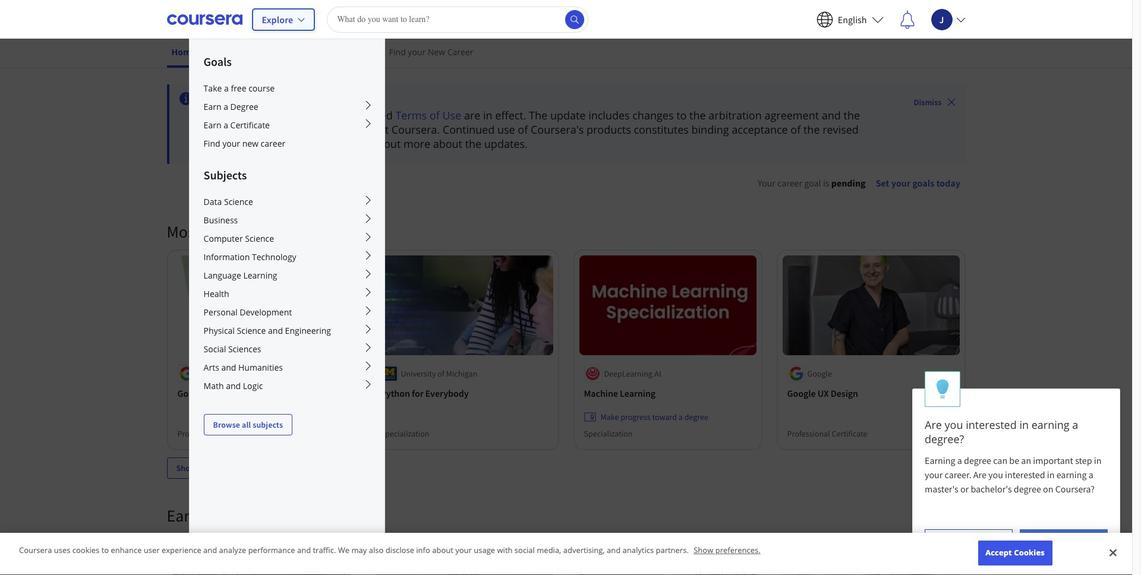 Task type: describe. For each thing, give the bounding box(es) containing it.
learning for machine learning
[[620, 387, 656, 399]]

master's
[[925, 483, 959, 495]]

1 horizontal spatial degree
[[964, 455, 991, 467]]

health button
[[189, 285, 384, 303]]

degree?
[[925, 432, 964, 446]]

you inside are you interested in earning a degree?
[[945, 418, 963, 432]]

professional certificate for it
[[177, 428, 258, 439]]

find your new career
[[389, 46, 473, 58]]

8,
[[289, 108, 298, 122]]

and right "arts"
[[221, 362, 236, 373]]

science for data
[[224, 196, 253, 207]]

out
[[384, 137, 401, 151]]

revised
[[823, 122, 859, 137]]

information technology button
[[189, 248, 384, 266]]

a down step
[[1089, 469, 1094, 481]]

earn for earn your degree
[[167, 505, 199, 526]]

a inside popup button
[[224, 119, 228, 131]]

show 8 more
[[176, 463, 224, 474]]

ux
[[818, 387, 829, 399]]

home
[[171, 46, 196, 58]]

arts and humanities button
[[189, 358, 384, 377]]

browse all subjects
[[213, 420, 283, 430]]

0 vertical spatial our
[[290, 91, 307, 106]]

personal development button
[[189, 303, 384, 322]]

0 vertical spatial updated
[[245, 91, 287, 106]]

2 horizontal spatial degree
[[1014, 483, 1041, 495]]

earn a degree button
[[189, 97, 384, 116]]

help center image
[[1101, 544, 1116, 559]]

of up "starting february 8, 2024, our updated terms of use" on the top of page
[[343, 91, 353, 106]]

machine
[[584, 387, 618, 399]]

preferences.
[[715, 545, 761, 556]]

performance
[[248, 545, 295, 556]]

information
[[204, 251, 250, 263]]

pending
[[831, 177, 866, 189]]

accept cookies
[[986, 548, 1045, 558]]

most
[[167, 221, 200, 243]]

not now
[[955, 535, 983, 545]]

find your new career link
[[384, 39, 478, 65]]

all
[[242, 420, 251, 430]]

for inside are in effect. the update includes changes to the arbitration agreement and the procedures for filing a dispute against coursera. continued use of coursera's products constitutes binding acceptance of the revised terms. please visit our
[[260, 122, 274, 137]]

computer science button
[[189, 229, 384, 248]]

may
[[352, 545, 367, 556]]

personal
[[204, 307, 238, 318]]

language learning button
[[189, 266, 384, 285]]

coursera's
[[531, 122, 584, 137]]

includes
[[589, 108, 630, 122]]

google left 'ux'
[[787, 387, 816, 399]]

professional for it
[[177, 428, 220, 439]]

to inside are in effect. the update includes changes to the arbitration agreement and the procedures for filing a dispute against coursera. continued use of coursera's products constitutes binding acceptance of the revised terms. please visit our
[[677, 108, 687, 122]]

data science
[[204, 196, 253, 207]]

disclose
[[386, 545, 414, 556]]

of up to find out more about the updates.
[[430, 108, 440, 122]]

visit
[[272, 137, 292, 151]]

google it support link
[[177, 387, 345, 399]]

please
[[237, 137, 269, 151]]

computer
[[204, 233, 243, 244]]

update
[[550, 108, 586, 122]]

personal development
[[204, 307, 292, 318]]

coursera uses cookies to enhance user experience and analyze performance and traffic. we may also disclose info about your usage with social media, advertising, and analytics partners. show preferences.
[[19, 545, 761, 556]]

and left analyze on the bottom left
[[203, 545, 217, 556]]

business
[[204, 215, 238, 226]]

not now button
[[925, 530, 1013, 551]]

earning inside earning a degree can be an important step in your career. are you interested in earning a master's or bachelor's degree on coursera?
[[1057, 469, 1087, 481]]

python
[[381, 387, 410, 399]]

free
[[231, 83, 246, 94]]

important
[[1033, 455, 1074, 467]]

of right acceptance at the top of the page
[[791, 122, 801, 137]]

2024,
[[301, 108, 328, 122]]

a right toward at right bottom
[[679, 412, 683, 422]]

coursera image
[[167, 10, 242, 29]]

math and logic
[[204, 380, 263, 392]]

find your new career link
[[189, 134, 384, 153]]

media,
[[537, 545, 561, 556]]

starting
[[200, 108, 239, 122]]

certificate for google ux design
[[832, 428, 868, 439]]

analytics
[[623, 545, 654, 556]]

physical science and engineering
[[204, 325, 331, 336]]

professional certificate for ux
[[787, 428, 868, 439]]

earn for earn a certificate
[[204, 119, 221, 131]]

step
[[1075, 455, 1092, 467]]

find for find your new career
[[389, 46, 406, 58]]

1 specialization from the left
[[381, 428, 429, 439]]

products
[[587, 122, 631, 137]]

alice element
[[912, 372, 1120, 564]]

a inside 'link'
[[224, 83, 229, 94]]

earning a degree can be an important step in your career. are you interested in earning a master's or bachelor's degree on coursera?
[[925, 455, 1104, 495]]

accept cookies button
[[978, 541, 1052, 566]]

data
[[204, 196, 222, 207]]

learning for my learning
[[239, 46, 272, 58]]

effect.
[[495, 108, 526, 122]]

bachelor's
[[971, 483, 1012, 495]]

j button
[[924, 1, 966, 37]]

more inside we have updated our terms of use element
[[404, 137, 430, 151]]

earn a degree
[[204, 101, 258, 112]]

can
[[993, 455, 1008, 467]]

yes
[[1058, 535, 1070, 545]]

privacy alert dialog
[[0, 533, 1132, 575]]

1 horizontal spatial updated
[[351, 108, 393, 122]]

and left traffic. on the left
[[297, 545, 311, 556]]

earning inside are you interested in earning a degree?
[[1032, 418, 1070, 432]]

agreement
[[765, 108, 819, 122]]

explore button
[[252, 8, 315, 31]]

1 vertical spatial terms
[[396, 108, 427, 122]]

information: we have updated our terms of use element
[[200, 91, 881, 106]]

design
[[831, 387, 858, 399]]

google it support
[[177, 387, 251, 399]]

a inside dropdown button
[[224, 101, 228, 112]]

information technology
[[204, 251, 296, 263]]

find for find your new career
[[204, 138, 220, 149]]

enhance
[[111, 545, 142, 556]]

a up career.
[[957, 455, 962, 467]]

1 horizontal spatial to
[[349, 137, 359, 151]]

show preferences. link
[[694, 545, 761, 556]]

we have updated our terms of use element
[[167, 84, 966, 164]]

take
[[204, 83, 222, 94]]

cookies
[[1014, 548, 1045, 558]]

procedures
[[200, 122, 257, 137]]

support
[[218, 387, 251, 399]]

What do you want to learn? text field
[[327, 6, 589, 32]]

and left analytics
[[607, 545, 621, 556]]

to inside privacy alert dialog
[[101, 545, 109, 556]]

about inside privacy alert dialog
[[432, 545, 453, 556]]

on
[[1043, 483, 1054, 495]]

we inside privacy alert dialog
[[338, 545, 350, 556]]

and inside dropdown button
[[226, 380, 241, 392]]

university
[[401, 368, 436, 379]]

python for everybody link
[[381, 387, 548, 399]]

social
[[515, 545, 535, 556]]

an
[[1021, 455, 1031, 467]]

partners.
[[656, 545, 689, 556]]

subjects
[[253, 420, 283, 430]]



Task type: locate. For each thing, give the bounding box(es) containing it.
degree up 'performance'
[[236, 505, 284, 526]]

social sciences
[[204, 344, 261, 355]]

new
[[428, 46, 445, 58]]

0 horizontal spatial are
[[925, 418, 942, 432]]

0 horizontal spatial show
[[176, 463, 197, 474]]

1 vertical spatial learning
[[243, 270, 277, 281]]

line chart image
[[920, 237, 934, 251]]

0 vertical spatial earning
[[1032, 418, 1070, 432]]

degree down take a free course
[[230, 101, 258, 112]]

of up everybody
[[438, 368, 445, 379]]

degree left "on"
[[1014, 483, 1041, 495]]

0 vertical spatial show
[[176, 463, 197, 474]]

updated up february
[[245, 91, 287, 106]]

science
[[224, 196, 253, 207], [245, 233, 274, 244], [237, 325, 266, 336]]

experience
[[162, 545, 201, 556]]

more inside button
[[204, 463, 224, 474]]

cookies
[[72, 545, 99, 556]]

repeat image
[[920, 258, 934, 272]]

1 horizontal spatial more
[[404, 137, 430, 151]]

you inside earning a degree can be an important step in your career. are you interested in earning a master's or bachelor's degree on coursera?
[[989, 469, 1003, 481]]

region
[[708, 193, 1094, 310]]

our up the 8,
[[290, 91, 307, 106]]

1 vertical spatial you
[[989, 469, 1003, 481]]

you up bachelor's on the bottom right
[[989, 469, 1003, 481]]

1 vertical spatial career
[[778, 177, 803, 189]]

learning right 'my'
[[239, 46, 272, 58]]

interested
[[966, 418, 1017, 432], [1005, 469, 1045, 481]]

8
[[198, 463, 203, 474]]

0 vertical spatial find
[[389, 46, 406, 58]]

you down 'lightbulb tip' icon
[[945, 418, 963, 432]]

0 vertical spatial you
[[945, 418, 963, 432]]

are
[[925, 418, 942, 432], [974, 469, 987, 481]]

0 vertical spatial earn
[[204, 101, 221, 112]]

smile image
[[920, 279, 934, 294]]

updates.
[[484, 137, 528, 151]]

michigan
[[446, 368, 478, 379]]

interested inside are you interested in earning a degree?
[[966, 418, 1017, 432]]

google
[[198, 368, 222, 379], [808, 368, 832, 379], [177, 387, 206, 399], [787, 387, 816, 399]]

degree for earn a degree
[[230, 101, 258, 112]]

1 vertical spatial updated
[[351, 108, 393, 122]]

interested down an
[[1005, 469, 1045, 481]]

1 horizontal spatial use
[[443, 108, 461, 122]]

0 horizontal spatial terms
[[309, 91, 340, 106]]

1 horizontal spatial your
[[758, 177, 776, 189]]

degree inside dropdown button
[[230, 101, 258, 112]]

find your new career
[[204, 138, 285, 149]]

career down filing
[[261, 138, 285, 149]]

about down terms of use link
[[433, 137, 462, 151]]

a inside are in effect. the update includes changes to the arbitration agreement and the procedures for filing a dispute against coursera. continued use of coursera's products constitutes binding acceptance of the revised terms. please visit our
[[304, 122, 310, 137]]

career left goal
[[778, 177, 803, 189]]

1 vertical spatial find
[[204, 138, 220, 149]]

your inside earning a degree can be an important step in your career. are you interested in earning a master's or bachelor's degree on coursera?
[[925, 469, 943, 481]]

2 vertical spatial degree
[[1014, 483, 1041, 495]]

0 vertical spatial more
[[404, 137, 430, 151]]

in inside are you interested in earning a degree?
[[1020, 418, 1029, 432]]

usage
[[474, 545, 495, 556]]

1 vertical spatial we
[[338, 545, 350, 556]]

1 vertical spatial earning
[[1057, 469, 1087, 481]]

0 vertical spatial science
[[224, 196, 253, 207]]

interested inside earning a degree can be an important step in your career. are you interested in earning a master's or bachelor's degree on coursera?
[[1005, 469, 1045, 481]]

of
[[343, 91, 353, 106], [430, 108, 440, 122], [518, 122, 528, 137], [791, 122, 801, 137], [438, 368, 445, 379]]

professional certificate up 8 at the bottom
[[177, 428, 258, 439]]

also
[[369, 545, 384, 556]]

learning down information technology
[[243, 270, 277, 281]]

and inside are in effect. the update includes changes to the arbitration agreement and the procedures for filing a dispute against coursera. continued use of coursera's products constitutes binding acceptance of the revised terms. please visit our
[[822, 108, 841, 122]]

None search field
[[327, 6, 589, 32]]

google up google ux design
[[808, 368, 832, 379]]

1 vertical spatial use
[[443, 108, 461, 122]]

we left may
[[338, 545, 350, 556]]

use up against
[[355, 91, 374, 106]]

to right cookies
[[101, 545, 109, 556]]

0 vertical spatial learning
[[239, 46, 272, 58]]

earn down take at the top left
[[204, 101, 221, 112]]

1 vertical spatial degree
[[236, 505, 284, 526]]

0 horizontal spatial more
[[204, 463, 224, 474]]

and right 'agreement'
[[822, 108, 841, 122]]

deeplearning.ai
[[604, 368, 661, 379]]

coursera.
[[392, 122, 440, 137]]

dispute
[[313, 122, 350, 137]]

uses
[[54, 545, 70, 556]]

1 horizontal spatial career
[[778, 177, 803, 189]]

show inside show 8 more button
[[176, 463, 197, 474]]

a right filing
[[304, 122, 310, 137]]

to right changes
[[677, 108, 687, 122]]

1 horizontal spatial for
[[412, 387, 424, 399]]

for
[[260, 122, 274, 137], [412, 387, 424, 399]]

j
[[940, 13, 944, 25]]

0 horizontal spatial specialization
[[381, 428, 429, 439]]

0 vertical spatial your
[[758, 177, 776, 189]]

degree inside "element"
[[236, 505, 284, 526]]

your down earning
[[925, 469, 943, 481]]

1 vertical spatial show
[[694, 545, 713, 556]]

are in effect. the update includes changes to the arbitration agreement and the procedures for filing a dispute against coursera. continued use of coursera's products constitutes binding acceptance of the revised terms. please visit our
[[200, 108, 860, 151]]

2 vertical spatial science
[[237, 325, 266, 336]]

are inside earning a degree can be an important step in your career. are you interested in earning a master's or bachelor's degree on coursera?
[[974, 469, 987, 481]]

most popular certificates
[[167, 221, 338, 243]]

more right 8 at the bottom
[[204, 463, 224, 474]]

1 vertical spatial are
[[974, 469, 987, 481]]

show 8 more button
[[167, 457, 233, 479]]

we up starting
[[200, 91, 215, 106]]

0 vertical spatial interested
[[966, 418, 1017, 432]]

social sciences button
[[189, 340, 384, 358]]

specialization down make
[[584, 428, 633, 439]]

more right out
[[404, 137, 430, 151]]

certificate for google it support
[[222, 428, 258, 439]]

of inside most popular certificates collection element
[[438, 368, 445, 379]]

in right step
[[1094, 455, 1102, 467]]

science for physical
[[237, 325, 266, 336]]

0 horizontal spatial professional
[[177, 428, 220, 439]]

learning inside most popular certificates collection element
[[620, 387, 656, 399]]

1 horizontal spatial show
[[694, 545, 713, 556]]

goal
[[804, 177, 821, 189]]

our inside are in effect. the update includes changes to the arbitration agreement and the procedures for filing a dispute against coursera. continued use of coursera's products constitutes binding acceptance of the revised terms. please visit our
[[294, 137, 312, 151]]

language
[[204, 270, 241, 281]]

machine learning
[[584, 387, 656, 399]]

are up bachelor's on the bottom right
[[974, 469, 987, 481]]

lightbulb tip image
[[936, 379, 949, 400]]

analyze
[[219, 545, 246, 556]]

subjects
[[204, 168, 247, 182]]

about inside we have updated our terms of use element
[[433, 137, 462, 151]]

2 vertical spatial our
[[294, 137, 312, 151]]

terms up "starting february 8, 2024, our updated terms of use" on the top of page
[[309, 91, 340, 106]]

science down personal development
[[237, 325, 266, 336]]

learning inside dropdown button
[[243, 270, 277, 281]]

goals
[[204, 54, 232, 69]]

a left "free"
[[224, 83, 229, 94]]

1 vertical spatial for
[[412, 387, 424, 399]]

0 horizontal spatial you
[[945, 418, 963, 432]]

a up step
[[1073, 418, 1078, 432]]

our right the visit
[[294, 137, 312, 151]]

earn inside popup button
[[204, 119, 221, 131]]

professional certificate
[[177, 428, 258, 439], [787, 428, 868, 439]]

earn
[[204, 101, 221, 112], [204, 119, 221, 131], [167, 505, 199, 526]]

your down procedures
[[222, 138, 240, 149]]

1 vertical spatial science
[[245, 233, 274, 244]]

0 horizontal spatial to
[[101, 545, 109, 556]]

and
[[822, 108, 841, 122], [268, 325, 283, 336], [221, 362, 236, 373], [226, 380, 241, 392], [203, 545, 217, 556], [297, 545, 311, 556], [607, 545, 621, 556]]

science for computer
[[245, 233, 274, 244]]

0 horizontal spatial career
[[261, 138, 285, 149]]

make progress toward a degree
[[601, 412, 708, 422]]

home link
[[167, 39, 201, 68]]

arbitration
[[709, 108, 762, 122]]

constitutes
[[634, 122, 689, 137]]

1 vertical spatial about
[[432, 545, 453, 556]]

science up business
[[224, 196, 253, 207]]

find
[[389, 46, 406, 58], [204, 138, 220, 149]]

0 horizontal spatial degree
[[685, 412, 708, 422]]

0 vertical spatial degree
[[685, 412, 708, 422]]

1 vertical spatial more
[[204, 463, 224, 474]]

0 horizontal spatial professional certificate
[[177, 428, 258, 439]]

not
[[955, 535, 967, 545]]

0 horizontal spatial updated
[[245, 91, 287, 106]]

terms of use link
[[396, 108, 461, 122]]

0 vertical spatial to
[[677, 108, 687, 122]]

find left new at the top left of the page
[[389, 46, 406, 58]]

show left 8 at the bottom
[[176, 463, 197, 474]]

most popular certificates collection element
[[160, 202, 973, 498]]

1 vertical spatial to
[[349, 137, 359, 151]]

we
[[200, 91, 215, 106], [338, 545, 350, 556]]

in down important
[[1047, 469, 1055, 481]]

our
[[290, 91, 307, 106], [331, 108, 348, 122], [294, 137, 312, 151]]

earning
[[1032, 418, 1070, 432], [1057, 469, 1087, 481]]

2 vertical spatial to
[[101, 545, 109, 556]]

google left 'it'
[[177, 387, 206, 399]]

use left are
[[443, 108, 461, 122]]

1 horizontal spatial specialization
[[584, 428, 633, 439]]

my learning
[[225, 46, 272, 58]]

1 horizontal spatial terms
[[396, 108, 427, 122]]

python for everybody
[[381, 387, 469, 399]]

of right use
[[518, 122, 528, 137]]

are you interested in earning a degree?
[[925, 418, 1078, 446]]

earn up 'terms.'
[[204, 119, 221, 131]]

about right info
[[432, 545, 453, 556]]

1 horizontal spatial find
[[389, 46, 406, 58]]

your inside explore menu element
[[222, 138, 240, 149]]

specialization
[[381, 428, 429, 439], [584, 428, 633, 439]]

are inside are you interested in earning a degree?
[[925, 418, 942, 432]]

interested up can
[[966, 418, 1017, 432]]

explore menu element
[[189, 39, 384, 436]]

1 horizontal spatial professional
[[787, 428, 830, 439]]

is
[[823, 177, 830, 189]]

to left find
[[349, 137, 359, 151]]

show inside privacy alert dialog
[[694, 545, 713, 556]]

dismiss
[[914, 97, 942, 108]]

earning up coursera?
[[1057, 469, 1087, 481]]

professional down google ux design
[[787, 428, 830, 439]]

0 vertical spatial are
[[925, 418, 942, 432]]

terms up out
[[396, 108, 427, 122]]

toward
[[652, 412, 677, 422]]

1 horizontal spatial are
[[974, 469, 987, 481]]

earn inside dropdown button
[[204, 101, 221, 112]]

filing
[[277, 122, 301, 137]]

2 horizontal spatial to
[[677, 108, 687, 122]]

earn for earn a degree
[[204, 101, 221, 112]]

1 vertical spatial your
[[202, 505, 233, 526]]

1 horizontal spatial you
[[989, 469, 1003, 481]]

your left goal
[[758, 177, 776, 189]]

specialization down "python"
[[381, 428, 429, 439]]

1 vertical spatial degree
[[964, 455, 991, 467]]

0 horizontal spatial we
[[200, 91, 215, 106]]

find inside explore menu element
[[204, 138, 220, 149]]

coursera
[[19, 545, 52, 556]]

degree inside most popular certificates collection element
[[685, 412, 708, 422]]

0 horizontal spatial for
[[260, 122, 274, 137]]

professional for ux
[[787, 428, 830, 439]]

updated up find
[[351, 108, 393, 122]]

our right 2024,
[[331, 108, 348, 122]]

2 vertical spatial earn
[[167, 505, 199, 526]]

my learning link
[[220, 39, 277, 65]]

1 vertical spatial earn
[[204, 119, 221, 131]]

arts and humanities
[[204, 362, 283, 373]]

learning down the deeplearning.ai
[[620, 387, 656, 399]]

in inside are in effect. the update includes changes to the arbitration agreement and the procedures for filing a dispute against coursera. continued use of coursera's products constitutes binding acceptance of the revised terms. please visit our
[[483, 108, 493, 122]]

university of michigan
[[401, 368, 478, 379]]

professional certificate down 'ux'
[[787, 428, 868, 439]]

browse all subjects button
[[204, 414, 293, 436]]

1 professional from the left
[[177, 428, 220, 439]]

degree right toward at right bottom
[[685, 412, 708, 422]]

physical
[[204, 325, 235, 336]]

course
[[249, 83, 275, 94]]

0 vertical spatial for
[[260, 122, 274, 137]]

science inside dropdown button
[[245, 233, 274, 244]]

1 horizontal spatial professional certificate
[[787, 428, 868, 439]]

degree for earn your degree
[[236, 505, 284, 526]]

1 horizontal spatial we
[[338, 545, 350, 556]]

earn inside "element"
[[167, 505, 199, 526]]

earn up experience
[[167, 505, 199, 526]]

0 horizontal spatial use
[[355, 91, 374, 106]]

a down "earn a degree"
[[224, 119, 228, 131]]

your
[[408, 46, 426, 58], [222, 138, 240, 149], [925, 469, 943, 481], [455, 545, 472, 556]]

in right are
[[483, 108, 493, 122]]

a inside are you interested in earning a degree?
[[1073, 418, 1078, 432]]

0 vertical spatial we
[[200, 91, 215, 106]]

in up an
[[1020, 418, 1029, 432]]

with
[[497, 545, 513, 556]]

2 specialization from the left
[[584, 428, 633, 439]]

earning up important
[[1032, 418, 1070, 432]]

find down procedures
[[204, 138, 220, 149]]

1 vertical spatial interested
[[1005, 469, 1045, 481]]

popular
[[203, 221, 257, 243]]

engineering
[[285, 325, 331, 336]]

your inside "element"
[[202, 505, 233, 526]]

your left new at the top left of the page
[[408, 46, 426, 58]]

a up earn a certificate
[[224, 101, 228, 112]]

google up math
[[198, 368, 222, 379]]

1 vertical spatial our
[[331, 108, 348, 122]]

math
[[204, 380, 224, 392]]

0 vertical spatial terms
[[309, 91, 340, 106]]

1 professional certificate from the left
[[177, 428, 258, 439]]

2 professional certificate from the left
[[787, 428, 868, 439]]

traffic.
[[313, 545, 336, 556]]

learning for language learning
[[243, 270, 277, 281]]

your left usage
[[455, 545, 472, 556]]

show right partners.
[[694, 545, 713, 556]]

2 professional from the left
[[787, 428, 830, 439]]

to find out more about the updates.
[[346, 137, 528, 151]]

your up analyze on the bottom left
[[202, 505, 233, 526]]

and down development
[[268, 325, 283, 336]]

certificate inside popup button
[[230, 119, 270, 131]]

development
[[240, 307, 292, 318]]

career inside explore menu element
[[261, 138, 285, 149]]

continued
[[443, 122, 495, 137]]

are up earning
[[925, 418, 942, 432]]

career
[[261, 138, 285, 149], [778, 177, 803, 189]]

binding
[[692, 122, 729, 137]]

2 vertical spatial learning
[[620, 387, 656, 399]]

logic
[[243, 380, 263, 392]]

earn your degree collection element
[[160, 486, 973, 575]]

0 vertical spatial about
[[433, 137, 462, 151]]

dismiss button
[[909, 92, 961, 113]]

degree left can
[[964, 455, 991, 467]]

user
[[144, 545, 160, 556]]

for inside most popular certificates collection element
[[412, 387, 424, 399]]

technology
[[252, 251, 296, 263]]

math and logic button
[[189, 377, 384, 395]]

0 horizontal spatial your
[[202, 505, 233, 526]]

the
[[529, 108, 548, 122]]

your inside privacy alert dialog
[[455, 545, 472, 556]]

info
[[416, 545, 430, 556]]

0 horizontal spatial find
[[204, 138, 220, 149]]

0 vertical spatial use
[[355, 91, 374, 106]]

and left logic at the left of the page
[[226, 380, 241, 392]]

0 vertical spatial degree
[[230, 101, 258, 112]]

science up information technology
[[245, 233, 274, 244]]

0 vertical spatial career
[[261, 138, 285, 149]]

professional up show 8 more
[[177, 428, 220, 439]]



Task type: vqa. For each thing, say whether or not it's contained in the screenshot.
Interested in the Are You Interested In Earning A Degree?
yes



